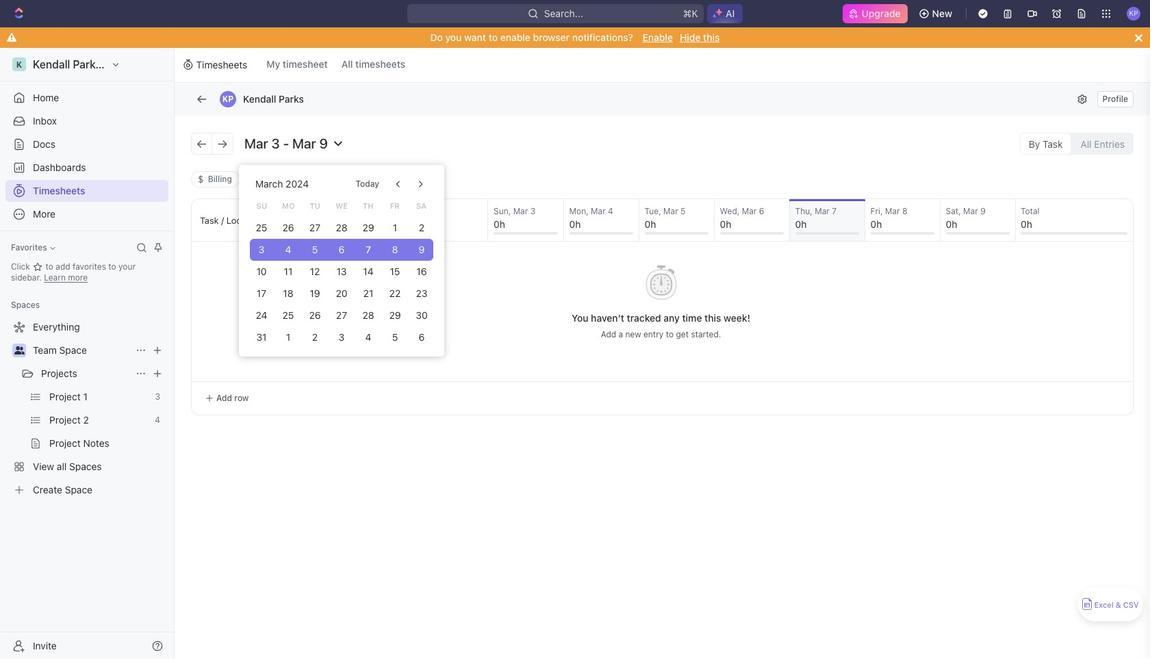 Task type: describe. For each thing, give the bounding box(es) containing it.
my timesheet link
[[262, 48, 332, 82]]

by
[[1029, 138, 1040, 150]]

docs
[[33, 138, 55, 150]]

sa
[[416, 201, 427, 210]]

mo
[[282, 201, 295, 210]]

fr
[[390, 201, 400, 210]]

0 horizontal spatial 27
[[310, 222, 321, 233]]

sidebar.
[[11, 272, 42, 283]]

hide
[[680, 31, 701, 43]]

16
[[416, 266, 427, 277]]

24
[[256, 309, 268, 321]]

do you want to enable browser notifications? enable hide this
[[430, 31, 720, 43]]

0 vertical spatial this
[[703, 31, 720, 43]]

0h for thu, mar 7 0h
[[795, 218, 807, 230]]

excel & csv link
[[1078, 587, 1143, 622]]

projects link
[[41, 363, 130, 385]]

a
[[619, 329, 623, 340]]

favorites
[[11, 242, 47, 253]]

kendall parks
[[243, 93, 304, 105]]

timesheet
[[283, 58, 328, 70]]

14
[[363, 266, 373, 277]]

8 inside 'fri, mar 8 0h'
[[902, 206, 908, 216]]

kendall
[[243, 93, 276, 105]]

mar 3 - mar 9 button
[[239, 132, 350, 155]]

to right the want
[[489, 31, 498, 43]]

timesheets inside sidebar navigation
[[33, 185, 85, 196]]

1 vertical spatial 4
[[285, 244, 291, 255]]

all timesheets
[[341, 58, 405, 70]]

2 vertical spatial 9
[[418, 244, 424, 255]]

space
[[59, 344, 87, 356]]

kp
[[222, 94, 234, 104]]

mar for sat, mar 9 0h
[[963, 206, 978, 216]]

fri,
[[871, 206, 883, 216]]

all entries
[[1081, 138, 1125, 150]]

th
[[363, 201, 374, 210]]

sun,
[[494, 206, 511, 216]]

mar for sun, mar 3 0h
[[513, 206, 528, 216]]

9 inside sat, mar 9 0h
[[981, 206, 986, 216]]

csv
[[1123, 601, 1139, 610]]

17
[[257, 288, 267, 299]]

by task
[[1029, 138, 1063, 150]]

1 vertical spatial 2
[[312, 331, 318, 343]]

1 vertical spatial 1
[[286, 331, 291, 343]]

fri, mar 8 0h
[[871, 206, 908, 230]]

parks
[[279, 93, 304, 105]]

0 vertical spatial timesheets
[[196, 59, 247, 71]]

search...
[[545, 8, 584, 19]]

you
[[445, 31, 462, 43]]

today
[[356, 179, 379, 189]]

excel
[[1094, 601, 1114, 610]]

0h for wed, mar 6 0h
[[720, 218, 731, 230]]

&
[[1116, 601, 1121, 610]]

started.
[[691, 329, 721, 340]]

all for all entries
[[1081, 138, 1092, 150]]

task / location
[[200, 215, 262, 226]]

time
[[682, 312, 702, 324]]

today button
[[347, 173, 388, 195]]

add
[[56, 262, 70, 272]]

22
[[389, 288, 401, 299]]

kendall parks, , element
[[220, 91, 236, 107]]

my timesheet
[[267, 58, 328, 70]]

mar for thu, mar 7 0h
[[815, 206, 830, 216]]

tue,
[[645, 206, 661, 216]]

13
[[337, 266, 347, 277]]

2 vertical spatial 6
[[418, 331, 424, 343]]

to inside you haven't tracked any time this week! add a new entry to get started.
[[666, 329, 674, 340]]

sidebar navigation
[[0, 48, 175, 659]]

docs link
[[5, 134, 168, 155]]

favorites button
[[5, 240, 61, 256]]

tracked
[[627, 312, 661, 324]]

mar for tue, mar 5 0h
[[663, 206, 678, 216]]

task inside button
[[1043, 138, 1063, 150]]

0h for mon, mar 4 0h
[[569, 218, 581, 230]]

1 vertical spatial 6
[[339, 244, 345, 255]]

upgrade link
[[842, 4, 908, 23]]

mar for wed, mar 6 0h
[[742, 206, 757, 216]]

inbox
[[33, 115, 57, 127]]

0 vertical spatial 25
[[256, 222, 268, 233]]

tue, mar 5 0h
[[645, 206, 686, 230]]

more
[[68, 272, 88, 283]]

sat, mar 9 0h
[[946, 206, 986, 230]]

march 2024
[[255, 178, 309, 190]]

team space
[[33, 344, 87, 356]]

-
[[283, 136, 289, 151]]

add
[[601, 329, 616, 340]]

0h inside total 0h
[[1021, 218, 1032, 230]]

we
[[336, 201, 348, 210]]

enable
[[643, 31, 673, 43]]

0h for fri, mar 8 0h
[[871, 218, 882, 230]]

⌘k
[[684, 8, 698, 19]]

to add favorites to your sidebar.
[[11, 262, 136, 283]]

1 horizontal spatial 2
[[419, 222, 424, 233]]

projects
[[41, 368, 77, 379]]

23
[[416, 288, 427, 299]]

march
[[255, 178, 283, 190]]

1 vertical spatial 28
[[362, 309, 374, 321]]

entries
[[1094, 138, 1125, 150]]

thu,
[[795, 206, 813, 216]]

2024
[[286, 178, 309, 190]]

invite
[[33, 640, 57, 651]]

want
[[464, 31, 486, 43]]

21
[[363, 288, 373, 299]]

all entries button
[[1072, 132, 1134, 154]]

wed, mar 6 0h
[[720, 206, 764, 230]]

18
[[283, 288, 294, 299]]

haven't
[[591, 312, 624, 324]]

mar right -
[[292, 136, 316, 151]]

12
[[310, 266, 320, 277]]



Task type: vqa. For each thing, say whether or not it's contained in the screenshot.


Task type: locate. For each thing, give the bounding box(es) containing it.
sun, mar 3 0h
[[494, 206, 536, 230]]

all timesheets link
[[337, 48, 410, 82]]

mar right sat, on the top right of the page
[[963, 206, 978, 216]]

0h inside mon, mar 4 0h
[[569, 218, 581, 230]]

0h down thu,
[[795, 218, 807, 230]]

2 0h from the left
[[569, 218, 581, 230]]

29 down th
[[362, 222, 374, 233]]

task right by
[[1043, 138, 1063, 150]]

0 vertical spatial 29
[[362, 222, 374, 233]]

new button
[[913, 3, 961, 25]]

0 horizontal spatial timesheets
[[33, 185, 85, 196]]

sat,
[[946, 206, 961, 216]]

inbox link
[[5, 110, 168, 132]]

15
[[390, 266, 400, 277]]

timesheets
[[196, 59, 247, 71], [33, 185, 85, 196]]

7 inside thu, mar 7 0h
[[832, 206, 837, 216]]

5 up 12
[[312, 244, 318, 255]]

6 up 13
[[339, 244, 345, 255]]

0 horizontal spatial task
[[200, 215, 219, 226]]

0 vertical spatial 6
[[759, 206, 764, 216]]

26 down the mo
[[283, 222, 294, 233]]

0 horizontal spatial 2
[[312, 331, 318, 343]]

8 right fri,
[[902, 206, 908, 216]]

1 horizontal spatial 7
[[832, 206, 837, 216]]

0 horizontal spatial 4
[[285, 244, 291, 255]]

to left your
[[108, 262, 116, 272]]

0 horizontal spatial 29
[[362, 222, 374, 233]]

0 vertical spatial 9
[[319, 136, 328, 151]]

to left get
[[666, 329, 674, 340]]

week!
[[724, 312, 750, 324]]

mar right wed, at the top of page
[[742, 206, 757, 216]]

1 vertical spatial 5
[[312, 244, 318, 255]]

0 vertical spatial all
[[341, 58, 353, 70]]

28 down we in the top left of the page
[[336, 222, 347, 233]]

0 horizontal spatial 7
[[366, 244, 371, 255]]

excel & csv
[[1094, 601, 1139, 610]]

4 0h from the left
[[720, 218, 731, 230]]

0 horizontal spatial 26
[[283, 222, 294, 233]]

home
[[33, 92, 59, 103]]

2 down 19
[[312, 331, 318, 343]]

5 inside tue, mar 5 0h
[[681, 206, 686, 216]]

1 horizontal spatial 25
[[283, 309, 294, 321]]

3
[[271, 136, 280, 151], [530, 206, 536, 216], [259, 244, 265, 255], [339, 331, 345, 343]]

0h for tue, mar 5 0h
[[645, 218, 656, 230]]

mar inside sat, mar 9 0h
[[963, 206, 978, 216]]

favorites
[[73, 262, 106, 272]]

timesheets link
[[5, 180, 168, 202]]

5 0h from the left
[[795, 218, 807, 230]]

19
[[310, 288, 320, 299]]

2 down sa
[[419, 222, 424, 233]]

27 down "20" on the top left of page
[[336, 309, 347, 321]]

5 right tue,
[[681, 206, 686, 216]]

profile
[[1103, 94, 1128, 104]]

to up "learn" in the top of the page
[[46, 262, 53, 272]]

5 down 22
[[392, 331, 398, 343]]

2 horizontal spatial 5
[[681, 206, 686, 216]]

1 horizontal spatial 27
[[336, 309, 347, 321]]

do
[[430, 31, 443, 43]]

1 horizontal spatial all
[[1081, 138, 1092, 150]]

mar inside 'fri, mar 8 0h'
[[885, 206, 900, 216]]

1 horizontal spatial 5
[[392, 331, 398, 343]]

1 right the 31
[[286, 331, 291, 343]]

6
[[759, 206, 764, 216], [339, 244, 345, 255], [418, 331, 424, 343]]

1 vertical spatial 8
[[392, 244, 398, 255]]

11
[[284, 266, 293, 277]]

10
[[257, 266, 267, 277]]

0 vertical spatial 26
[[283, 222, 294, 233]]

mar right thu,
[[815, 206, 830, 216]]

0h down sat, on the top right of the page
[[946, 218, 957, 230]]

28 down 21
[[362, 309, 374, 321]]

1 horizontal spatial 29
[[389, 309, 401, 321]]

8 up the 15
[[392, 244, 398, 255]]

0 vertical spatial 1
[[393, 222, 397, 233]]

click
[[11, 262, 32, 272]]

0 horizontal spatial 28
[[336, 222, 347, 233]]

0h down fri,
[[871, 218, 882, 230]]

1 vertical spatial 26
[[309, 309, 321, 321]]

mar 3 - mar 9
[[244, 136, 331, 151]]

location
[[226, 215, 262, 226]]

mon, mar 4 0h
[[569, 206, 613, 230]]

0 horizontal spatial all
[[341, 58, 353, 70]]

mar inside tue, mar 5 0h
[[663, 206, 678, 216]]

learn
[[44, 272, 66, 283]]

mar right the sun,
[[513, 206, 528, 216]]

2 vertical spatial 5
[[392, 331, 398, 343]]

mar right fri,
[[885, 206, 900, 216]]

25 down "su"
[[256, 222, 268, 233]]

su
[[256, 201, 267, 210]]

1 horizontal spatial timesheets
[[196, 59, 247, 71]]

1 vertical spatial task
[[200, 215, 219, 226]]

0 vertical spatial 5
[[681, 206, 686, 216]]

27
[[310, 222, 321, 233], [336, 309, 347, 321]]

all left entries
[[1081, 138, 1092, 150]]

dashboards link
[[5, 157, 168, 179]]

29 down 22
[[389, 309, 401, 321]]

25 down the 18
[[283, 309, 294, 321]]

9 right -
[[319, 136, 328, 151]]

tree inside sidebar navigation
[[5, 316, 168, 501]]

enable
[[500, 31, 531, 43]]

26
[[283, 222, 294, 233], [309, 309, 321, 321]]

0h for sat, mar 9 0h
[[946, 218, 957, 230]]

1 vertical spatial 27
[[336, 309, 347, 321]]

0h inside wed, mar 6 0h
[[720, 218, 731, 230]]

mon,
[[569, 206, 589, 216]]

9 right sat, on the top right of the page
[[981, 206, 986, 216]]

1 horizontal spatial 8
[[902, 206, 908, 216]]

0 horizontal spatial 25
[[256, 222, 268, 233]]

total 0h
[[1021, 206, 1040, 230]]

0h inside 'fri, mar 8 0h'
[[871, 218, 882, 230]]

6 right wed, at the top of page
[[759, 206, 764, 216]]

9 up 16
[[418, 244, 424, 255]]

0h down the sun,
[[494, 218, 505, 230]]

all left timesheets
[[341, 58, 353, 70]]

4 up 11
[[285, 244, 291, 255]]

3 inside sun, mar 3 0h
[[530, 206, 536, 216]]

9 inside mar 3 - mar 9 dropdown button
[[319, 136, 328, 151]]

2 horizontal spatial 4
[[608, 206, 613, 216]]

3 left -
[[271, 136, 280, 151]]

0h down wed, at the top of page
[[720, 218, 731, 230]]

0 vertical spatial 4
[[608, 206, 613, 216]]

0 vertical spatial 27
[[310, 222, 321, 233]]

4 down 21
[[365, 331, 371, 343]]

mar inside sun, mar 3 0h
[[513, 206, 528, 216]]

0h inside tue, mar 5 0h
[[645, 218, 656, 230]]

31
[[257, 331, 267, 343]]

29
[[362, 222, 374, 233], [389, 309, 401, 321]]

3 up the '10'
[[259, 244, 265, 255]]

1 vertical spatial 29
[[389, 309, 401, 321]]

home link
[[5, 87, 168, 109]]

0 vertical spatial 28
[[336, 222, 347, 233]]

0h down mon,
[[569, 218, 581, 230]]

1 horizontal spatial 9
[[418, 244, 424, 255]]

upgrade
[[862, 8, 901, 19]]

3 down "20" on the top left of page
[[339, 331, 345, 343]]

1 horizontal spatial task
[[1043, 138, 1063, 150]]

5
[[681, 206, 686, 216], [312, 244, 318, 255], [392, 331, 398, 343]]

4 inside mon, mar 4 0h
[[608, 206, 613, 216]]

this right "hide"
[[703, 31, 720, 43]]

1 vertical spatial this
[[705, 312, 721, 324]]

2 horizontal spatial 9
[[981, 206, 986, 216]]

7 0h from the left
[[946, 218, 957, 230]]

7 right thu,
[[832, 206, 837, 216]]

all for all timesheets
[[341, 58, 353, 70]]

0 horizontal spatial 1
[[286, 331, 291, 343]]

0h for sun, mar 3 0h
[[494, 218, 505, 230]]

mar for mon, mar 4 0h
[[591, 206, 606, 216]]

mar for fri, mar 8 0h
[[885, 206, 900, 216]]

3 right the sun,
[[530, 206, 536, 216]]

1 horizontal spatial 26
[[309, 309, 321, 321]]

all inside button
[[1081, 138, 1092, 150]]

task left /
[[200, 215, 219, 226]]

1 horizontal spatial 4
[[365, 331, 371, 343]]

0 horizontal spatial 6
[[339, 244, 345, 255]]

0 horizontal spatial 5
[[312, 244, 318, 255]]

26 down 19
[[309, 309, 321, 321]]

your
[[118, 262, 136, 272]]

my
[[267, 58, 280, 70]]

30
[[416, 309, 427, 321]]

user group image
[[14, 346, 24, 355]]

3 inside mar 3 - mar 9 dropdown button
[[271, 136, 280, 151]]

new
[[932, 8, 952, 19]]

timesheets up kp
[[196, 59, 247, 71]]

0 vertical spatial 7
[[832, 206, 837, 216]]

1 vertical spatial 25
[[283, 309, 294, 321]]

0 vertical spatial task
[[1043, 138, 1063, 150]]

1 vertical spatial 7
[[366, 244, 371, 255]]

learn more
[[44, 272, 88, 283]]

0h inside sun, mar 3 0h
[[494, 218, 505, 230]]

27 down "tu"
[[310, 222, 321, 233]]

0h inside thu, mar 7 0h
[[795, 218, 807, 230]]

←
[[196, 136, 207, 151]]

1 down fr
[[393, 222, 397, 233]]

team
[[33, 344, 57, 356]]

2 vertical spatial 4
[[365, 331, 371, 343]]

0 horizontal spatial 8
[[392, 244, 398, 255]]

0h down tue,
[[645, 218, 656, 230]]

6 0h from the left
[[871, 218, 882, 230]]

7 up 14
[[366, 244, 371, 255]]

thu, mar 7 0h
[[795, 206, 837, 230]]

this inside you haven't tracked any time this week! add a new entry to get started.
[[705, 312, 721, 324]]

28
[[336, 222, 347, 233], [362, 309, 374, 321]]

entry
[[644, 329, 664, 340]]

mar right tue,
[[663, 206, 678, 216]]

notifications?
[[572, 31, 633, 43]]

→ button
[[212, 133, 233, 154]]

/
[[221, 215, 224, 226]]

0 horizontal spatial 9
[[319, 136, 328, 151]]

this up started.
[[705, 312, 721, 324]]

6 inside wed, mar 6 0h
[[759, 206, 764, 216]]

mar inside mon, mar 4 0h
[[591, 206, 606, 216]]

1 0h from the left
[[494, 218, 505, 230]]

20
[[336, 288, 347, 299]]

8 0h from the left
[[1021, 218, 1032, 230]]

8
[[902, 206, 908, 216], [392, 244, 398, 255]]

2
[[419, 222, 424, 233], [312, 331, 318, 343]]

1 horizontal spatial 1
[[393, 222, 397, 233]]

timesheets
[[355, 58, 405, 70]]

tree
[[5, 316, 168, 501]]

1 vertical spatial all
[[1081, 138, 1092, 150]]

mar inside thu, mar 7 0h
[[815, 206, 830, 216]]

0h down total on the right top of the page
[[1021, 218, 1032, 230]]

9
[[319, 136, 328, 151], [981, 206, 986, 216], [418, 244, 424, 255]]

any
[[664, 312, 680, 324]]

timesheets down dashboards
[[33, 185, 85, 196]]

1 vertical spatial 9
[[981, 206, 986, 216]]

1
[[393, 222, 397, 233], [286, 331, 291, 343]]

spaces
[[11, 300, 40, 310]]

0h
[[494, 218, 505, 230], [569, 218, 581, 230], [645, 218, 656, 230], [720, 218, 731, 230], [795, 218, 807, 230], [871, 218, 882, 230], [946, 218, 957, 230], [1021, 218, 1032, 230]]

7
[[832, 206, 837, 216], [366, 244, 371, 255]]

mar left -
[[244, 136, 268, 151]]

1 horizontal spatial 6
[[418, 331, 424, 343]]

you haven't tracked any time this week! add a new entry to get started.
[[572, 312, 750, 340]]

learn more link
[[44, 272, 88, 283]]

4 right mon,
[[608, 206, 613, 216]]

mar inside wed, mar 6 0h
[[742, 206, 757, 216]]

25
[[256, 222, 268, 233], [283, 309, 294, 321]]

1 horizontal spatial 28
[[362, 309, 374, 321]]

0 vertical spatial 8
[[902, 206, 908, 216]]

tree containing team space
[[5, 316, 168, 501]]

mar right mon,
[[591, 206, 606, 216]]

2 horizontal spatial 6
[[759, 206, 764, 216]]

task
[[1043, 138, 1063, 150], [200, 215, 219, 226]]

→
[[217, 136, 228, 151]]

tu
[[310, 201, 320, 210]]

1 vertical spatial timesheets
[[33, 185, 85, 196]]

6 down 30
[[418, 331, 424, 343]]

0 vertical spatial 2
[[419, 222, 424, 233]]

0h inside sat, mar 9 0h
[[946, 218, 957, 230]]

3 0h from the left
[[645, 218, 656, 230]]



